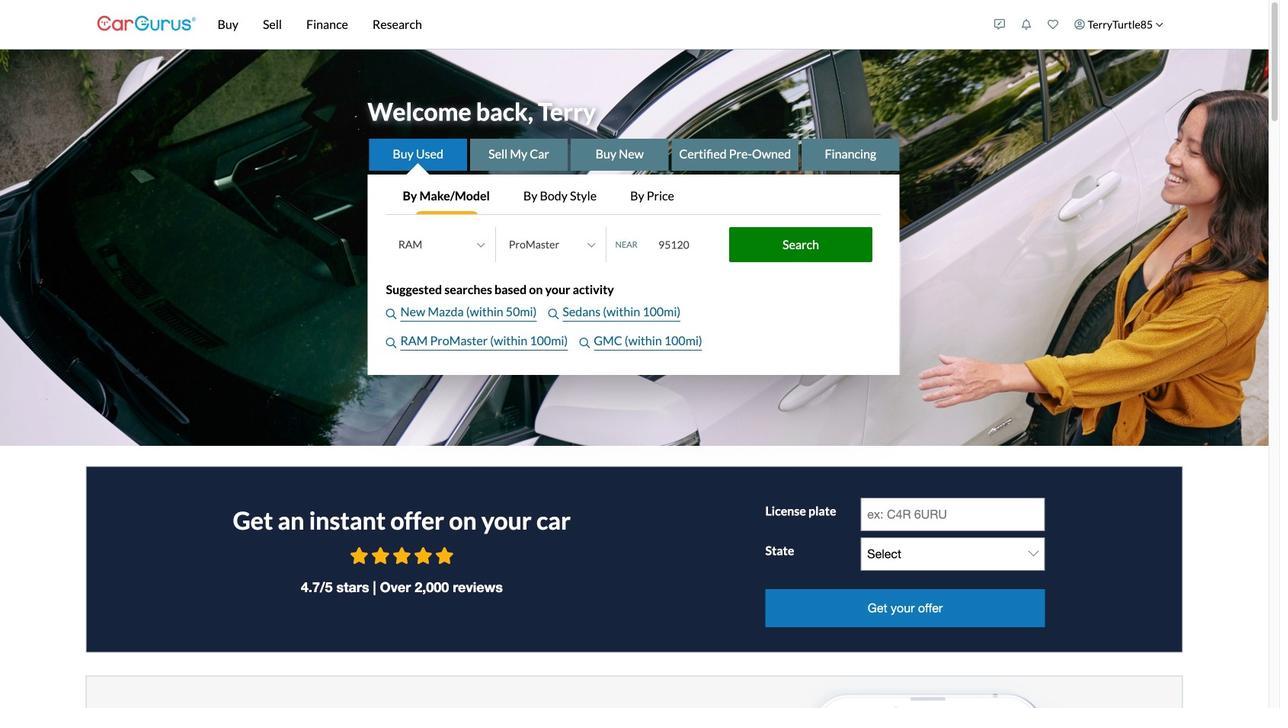 Task type: vqa. For each thing, say whether or not it's contained in the screenshot.
the bottom (22)
no



Task type: describe. For each thing, give the bounding box(es) containing it.
Zip telephone field
[[650, 229, 726, 260]]

ex: C4R 6URU field
[[861, 498, 1045, 531]]

add a car review image
[[995, 19, 1005, 30]]

open notifications image
[[1021, 19, 1032, 30]]

1 horizontal spatial search image
[[548, 309, 559, 319]]

search image
[[386, 338, 397, 348]]

user icon image
[[1075, 19, 1085, 30]]



Task type: locate. For each thing, give the bounding box(es) containing it.
chevron down image
[[1156, 20, 1164, 28]]

None submit
[[730, 227, 873, 262]]

menu
[[987, 3, 1172, 46]]

2 horizontal spatial search image
[[580, 338, 590, 348]]

menu bar
[[196, 0, 987, 49]]

search image
[[386, 309, 397, 319], [548, 309, 559, 319], [580, 338, 590, 348]]

saved cars image
[[1048, 19, 1059, 30]]

0 horizontal spatial search image
[[386, 309, 397, 319]]



